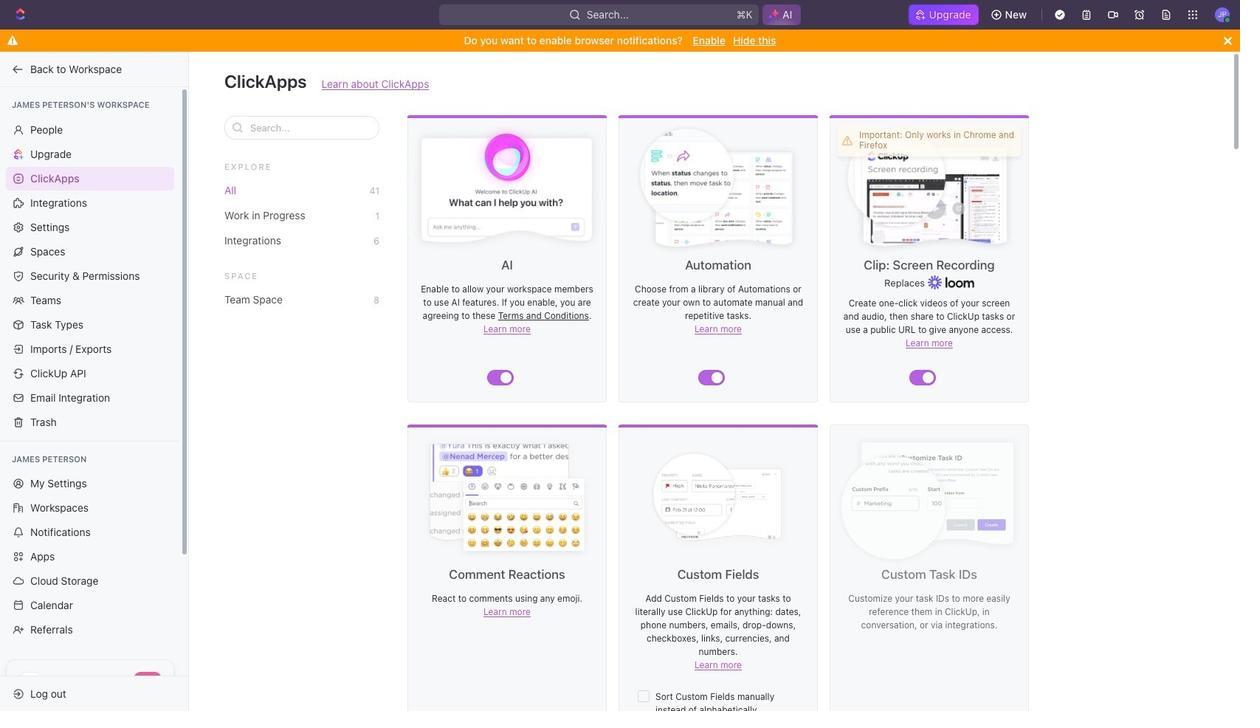 Task type: vqa. For each thing, say whether or not it's contained in the screenshot.
the topmost Hide
no



Task type: describe. For each thing, give the bounding box(es) containing it.
Search... text field
[[250, 117, 372, 139]]



